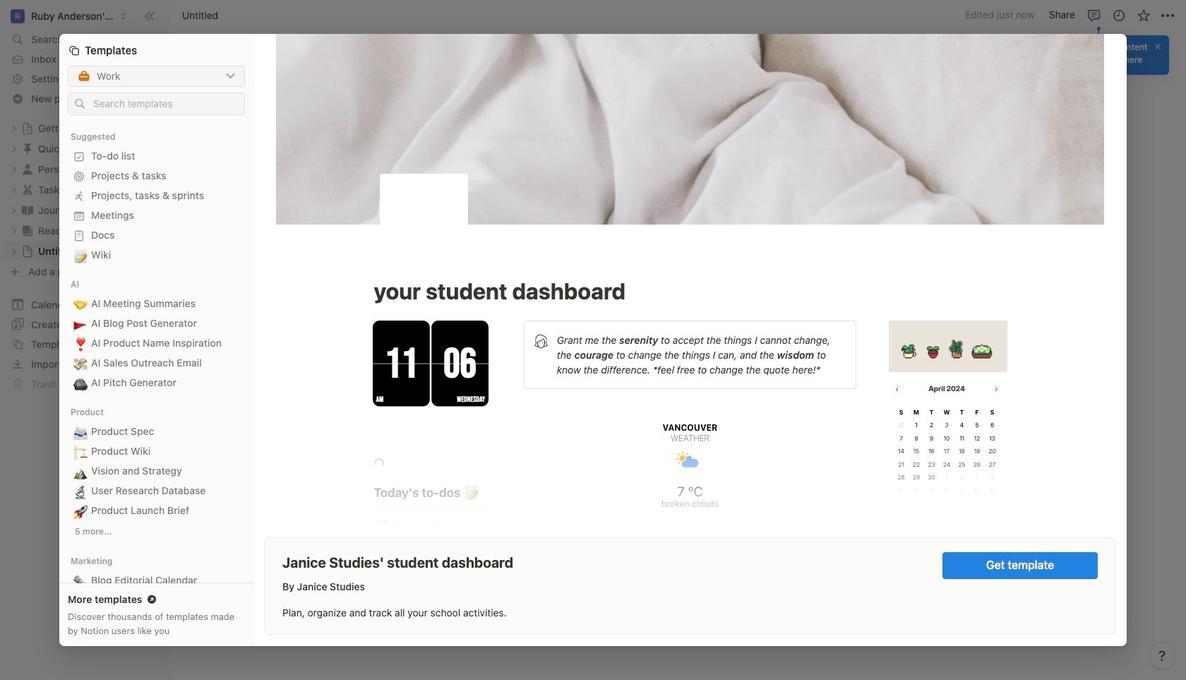 Task type: describe. For each thing, give the bounding box(es) containing it.
🚩 image
[[73, 315, 88, 333]]

🪨 image
[[73, 374, 88, 392]]

close sidebar image
[[144, 10, 155, 22]]

page icon image
[[380, 174, 468, 261]]

📨 image
[[73, 423, 88, 441]]

💸 image
[[73, 354, 88, 373]]

comments image
[[1087, 8, 1101, 22]]

🏗 image
[[73, 443, 88, 461]]

🗞️ image
[[73, 572, 88, 590]]



Task type: locate. For each thing, give the bounding box(es) containing it.
favorite image
[[1137, 8, 1151, 22]]

📝 image
[[73, 246, 88, 265]]

❣️ image
[[73, 334, 88, 353]]

⛰️ image
[[73, 462, 88, 481]]

Search templates text field
[[93, 98, 238, 109]]

menu
[[428, 467, 809, 612]]

🔬 image
[[73, 482, 88, 500]]

updates image
[[1112, 8, 1126, 22]]

🚀 image
[[73, 502, 88, 520]]



Task type: vqa. For each thing, say whether or not it's contained in the screenshot.
1st Open image from the top of the page
no



